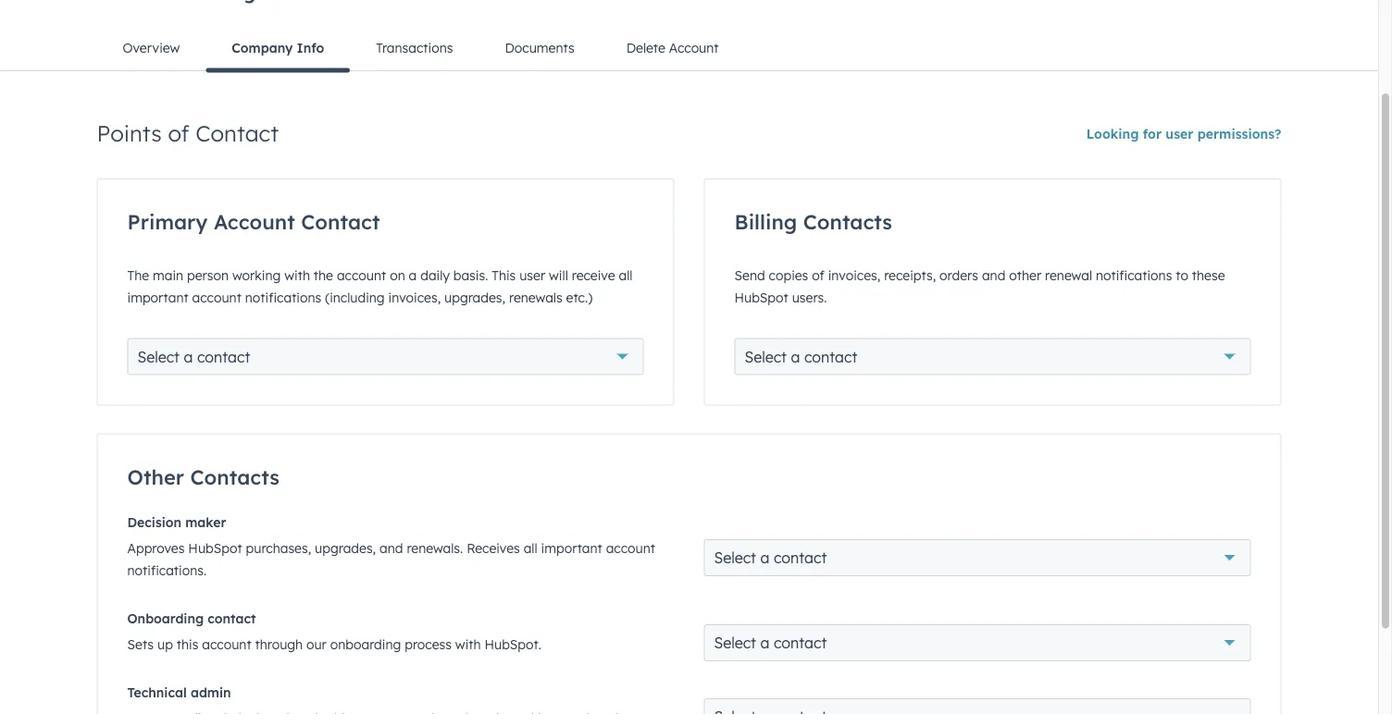 Task type: describe. For each thing, give the bounding box(es) containing it.
other
[[127, 464, 184, 490]]

invoices, inside the main person working with the account on a daily basis. this user will receive all important account notifications (including invoices, upgrades, renewals etc.)
[[388, 289, 441, 306]]

all inside the main person working with the account on a daily basis. this user will receive all important account notifications (including invoices, upgrades, renewals etc.)
[[619, 267, 633, 283]]

receives
[[467, 541, 520, 557]]

technical admin
[[127, 685, 231, 701]]

primary account contact
[[127, 209, 380, 235]]

documents link
[[479, 26, 601, 70]]

the
[[127, 267, 149, 283]]

contacts for billing contacts
[[803, 209, 892, 235]]

upgrades, inside the main person working with the account on a daily basis. this user will receive all important account notifications (including invoices, upgrades, renewals etc.)
[[444, 289, 506, 306]]

primary
[[127, 209, 208, 235]]

technical
[[127, 685, 187, 701]]

maker
[[185, 515, 226, 531]]

renewals
[[509, 289, 563, 306]]

etc.)
[[566, 289, 593, 306]]

notifications inside the main person working with the account on a daily basis. this user will receive all important account notifications (including invoices, upgrades, renewals etc.)
[[245, 289, 321, 306]]

important inside approves hubspot purchases, upgrades, and renewals. receives all important account notifications.
[[541, 541, 602, 557]]

the
[[314, 267, 333, 283]]

sets up this account through our onboarding process with hubspot.
[[127, 637, 541, 653]]

all inside approves hubspot purchases, upgrades, and renewals. receives all important account notifications.
[[524, 541, 538, 557]]

hubspot inside approves hubspot purchases, upgrades, and renewals. receives all important account notifications.
[[188, 541, 242, 557]]

company info
[[232, 40, 324, 56]]

overview
[[123, 40, 180, 56]]

contacts for other contacts
[[190, 464, 279, 490]]

user inside looking for user permissions? link
[[1166, 126, 1194, 142]]

approves hubspot purchases, upgrades, and renewals. receives all important account notifications.
[[127, 541, 655, 579]]

billing
[[735, 209, 797, 235]]

(including
[[325, 289, 385, 306]]

the main person working with the account on a daily basis. this user will receive all important account notifications (including invoices, upgrades, renewals etc.)
[[127, 267, 633, 306]]

page section element
[[52, 0, 1326, 73]]

delete
[[626, 40, 665, 56]]

up
[[157, 637, 173, 653]]

of inside send copies of invoices, receipts, orders and other renewal notifications to these hubspot users.
[[812, 267, 825, 283]]

0 horizontal spatial of
[[168, 119, 189, 147]]

and inside send copies of invoices, receipts, orders and other renewal notifications to these hubspot users.
[[982, 267, 1006, 283]]

account for delete
[[669, 40, 719, 56]]

transactions
[[376, 40, 453, 56]]

account inside approves hubspot purchases, upgrades, and renewals. receives all important account notifications.
[[606, 541, 655, 557]]

receive
[[572, 267, 615, 283]]

notifications inside send copies of invoices, receipts, orders and other renewal notifications to these hubspot users.
[[1096, 267, 1172, 283]]

this
[[177, 637, 198, 653]]

to
[[1176, 267, 1189, 283]]

company
[[232, 40, 293, 56]]

decision
[[127, 515, 182, 531]]

our
[[306, 637, 327, 653]]

contact for points of contact
[[196, 119, 279, 147]]

documents
[[505, 40, 575, 56]]

overview link
[[97, 26, 206, 70]]

invoices, inside send copies of invoices, receipts, orders and other renewal notifications to these hubspot users.
[[828, 267, 881, 283]]

points of contact
[[97, 119, 279, 147]]

orders
[[940, 267, 979, 283]]

contact for primary account contact
[[301, 209, 380, 235]]

billing contacts
[[735, 209, 892, 235]]

with inside the main person working with the account on a daily basis. this user will receive all important account notifications (including invoices, upgrades, renewals etc.)
[[284, 267, 310, 283]]



Task type: locate. For each thing, give the bounding box(es) containing it.
with
[[284, 267, 310, 283], [455, 637, 481, 653]]

looking for user permissions? link
[[1087, 123, 1282, 145]]

0 vertical spatial contacts
[[803, 209, 892, 235]]

sets
[[127, 637, 154, 653]]

select a contact
[[137, 348, 250, 366], [745, 348, 858, 366], [714, 549, 827, 567], [714, 634, 827, 653]]

navigation
[[97, 26, 1282, 73]]

0 horizontal spatial with
[[284, 267, 310, 283]]

account inside navigation
[[669, 40, 719, 56]]

0 horizontal spatial and
[[380, 541, 403, 557]]

copies
[[769, 267, 808, 283]]

0 vertical spatial all
[[619, 267, 633, 283]]

a inside the main person working with the account on a daily basis. this user will receive all important account notifications (including invoices, upgrades, renewals etc.)
[[409, 267, 417, 283]]

0 horizontal spatial notifications
[[245, 289, 321, 306]]

of
[[168, 119, 189, 147], [812, 267, 825, 283]]

1 vertical spatial user
[[520, 267, 545, 283]]

and left renewals.
[[380, 541, 403, 557]]

other
[[1009, 267, 1042, 283]]

1 horizontal spatial important
[[541, 541, 602, 557]]

important down the main
[[127, 289, 189, 306]]

onboarding
[[330, 637, 401, 653]]

contact down the company
[[196, 119, 279, 147]]

user inside the main person working with the account on a daily basis. this user will receive all important account notifications (including invoices, upgrades, renewals etc.)
[[520, 267, 545, 283]]

1 vertical spatial all
[[524, 541, 538, 557]]

delete account
[[626, 40, 719, 56]]

account for primary
[[214, 209, 295, 235]]

1 horizontal spatial contacts
[[803, 209, 892, 235]]

all right the receives
[[524, 541, 538, 557]]

on
[[390, 267, 405, 283]]

looking for user permissions?
[[1087, 126, 1282, 142]]

person
[[187, 267, 229, 283]]

permissions?
[[1198, 126, 1282, 142]]

0 horizontal spatial important
[[127, 289, 189, 306]]

with right process
[[455, 637, 481, 653]]

basis.
[[453, 267, 488, 283]]

and left 'other'
[[982, 267, 1006, 283]]

notifications
[[1096, 267, 1172, 283], [245, 289, 321, 306]]

and
[[982, 267, 1006, 283], [380, 541, 403, 557]]

1 vertical spatial with
[[455, 637, 481, 653]]

upgrades, inside approves hubspot purchases, upgrades, and renewals. receives all important account notifications.
[[315, 541, 376, 557]]

1 horizontal spatial account
[[669, 40, 719, 56]]

contact up 'the'
[[301, 209, 380, 235]]

and inside approves hubspot purchases, upgrades, and renewals. receives all important account notifications.
[[380, 541, 403, 557]]

all
[[619, 267, 633, 283], [524, 541, 538, 557]]

send copies of invoices, receipts, orders and other renewal notifications to these hubspot users.
[[735, 267, 1225, 306]]

0 horizontal spatial hubspot
[[188, 541, 242, 557]]

working
[[232, 267, 281, 283]]

1 horizontal spatial all
[[619, 267, 633, 283]]

users.
[[792, 289, 827, 306]]

1 horizontal spatial invoices,
[[828, 267, 881, 283]]

onboarding
[[127, 611, 204, 627]]

0 horizontal spatial upgrades,
[[315, 541, 376, 557]]

other contacts
[[127, 464, 279, 490]]

navigation containing overview
[[97, 26, 1282, 73]]

0 vertical spatial user
[[1166, 126, 1194, 142]]

for
[[1143, 126, 1162, 142]]

onboarding contact
[[127, 611, 256, 627]]

0 vertical spatial account
[[669, 40, 719, 56]]

0 vertical spatial with
[[284, 267, 310, 283]]

a
[[409, 267, 417, 283], [184, 348, 193, 366], [791, 348, 800, 366], [760, 549, 770, 567], [760, 634, 770, 653]]

notifications.
[[127, 563, 207, 579]]

select
[[137, 348, 180, 366], [745, 348, 787, 366], [714, 549, 756, 567], [714, 634, 756, 653]]

1 vertical spatial important
[[541, 541, 602, 557]]

purchases,
[[246, 541, 311, 557]]

1 horizontal spatial notifications
[[1096, 267, 1172, 283]]

user
[[1166, 126, 1194, 142], [520, 267, 545, 283]]

transactions link
[[350, 26, 479, 70]]

admin
[[191, 685, 231, 701]]

account right delete
[[669, 40, 719, 56]]

notifications left to
[[1096, 267, 1172, 283]]

process
[[405, 637, 452, 653]]

0 vertical spatial contact
[[196, 119, 279, 147]]

send
[[735, 267, 765, 283]]

info
[[297, 40, 324, 56]]

contacts up copies
[[803, 209, 892, 235]]

0 vertical spatial of
[[168, 119, 189, 147]]

hubspot down maker
[[188, 541, 242, 557]]

delete account link
[[601, 26, 745, 70]]

1 vertical spatial contacts
[[190, 464, 279, 490]]

this
[[492, 267, 516, 283]]

main
[[153, 267, 183, 283]]

company info link
[[206, 26, 350, 73]]

renewals.
[[407, 541, 463, 557]]

hubspot
[[735, 289, 789, 306], [188, 541, 242, 557]]

0 horizontal spatial contact
[[196, 119, 279, 147]]

account up working
[[214, 209, 295, 235]]

important inside the main person working with the account on a daily basis. this user will receive all important account notifications (including invoices, upgrades, renewals etc.)
[[127, 289, 189, 306]]

renewal
[[1045, 267, 1092, 283]]

contact
[[196, 119, 279, 147], [301, 209, 380, 235]]

daily
[[420, 267, 450, 283]]

receipts,
[[884, 267, 936, 283]]

important
[[127, 289, 189, 306], [541, 541, 602, 557]]

contacts
[[803, 209, 892, 235], [190, 464, 279, 490]]

0 vertical spatial upgrades,
[[444, 289, 506, 306]]

hubspot inside send copies of invoices, receipts, orders and other renewal notifications to these hubspot users.
[[735, 289, 789, 306]]

of right the points
[[168, 119, 189, 147]]

0 horizontal spatial contacts
[[190, 464, 279, 490]]

1 horizontal spatial of
[[812, 267, 825, 283]]

0 horizontal spatial account
[[214, 209, 295, 235]]

1 vertical spatial invoices,
[[388, 289, 441, 306]]

0 vertical spatial and
[[982, 267, 1006, 283]]

1 vertical spatial notifications
[[245, 289, 321, 306]]

through
[[255, 637, 303, 653]]

user up renewals
[[520, 267, 545, 283]]

user right for
[[1166, 126, 1194, 142]]

hubspot.
[[485, 637, 541, 653]]

upgrades, right purchases,
[[315, 541, 376, 557]]

1 vertical spatial of
[[812, 267, 825, 283]]

0 vertical spatial notifications
[[1096, 267, 1172, 283]]

looking
[[1087, 126, 1139, 142]]

1 horizontal spatial contact
[[301, 209, 380, 235]]

important right the receives
[[541, 541, 602, 557]]

invoices,
[[828, 267, 881, 283], [388, 289, 441, 306]]

1 vertical spatial upgrades,
[[315, 541, 376, 557]]

1 vertical spatial contact
[[301, 209, 380, 235]]

these
[[1192, 267, 1225, 283]]

notifications down working
[[245, 289, 321, 306]]

1 vertical spatial account
[[214, 209, 295, 235]]

navigation inside page section "element"
[[97, 26, 1282, 73]]

hubspot down send
[[735, 289, 789, 306]]

invoices, left 'receipts,'
[[828, 267, 881, 283]]

0 horizontal spatial user
[[520, 267, 545, 283]]

invoices, down 'on'
[[388, 289, 441, 306]]

approves
[[127, 541, 185, 557]]

0 vertical spatial invoices,
[[828, 267, 881, 283]]

0 horizontal spatial invoices,
[[388, 289, 441, 306]]

will
[[549, 267, 568, 283]]

1 horizontal spatial and
[[982, 267, 1006, 283]]

select a contact button
[[127, 338, 644, 375], [735, 338, 1251, 375], [704, 540, 1251, 577], [704, 625, 1251, 662]]

contacts up maker
[[190, 464, 279, 490]]

1 horizontal spatial hubspot
[[735, 289, 789, 306]]

1 vertical spatial and
[[380, 541, 403, 557]]

points
[[97, 119, 162, 147]]

decision maker
[[127, 515, 226, 531]]

account
[[669, 40, 719, 56], [214, 209, 295, 235]]

account
[[337, 267, 386, 283], [192, 289, 242, 306], [606, 541, 655, 557], [202, 637, 251, 653]]

all right receive
[[619, 267, 633, 283]]

upgrades, down the basis.
[[444, 289, 506, 306]]

0 vertical spatial hubspot
[[735, 289, 789, 306]]

of up users.
[[812, 267, 825, 283]]

0 vertical spatial important
[[127, 289, 189, 306]]

1 vertical spatial hubspot
[[188, 541, 242, 557]]

upgrades,
[[444, 289, 506, 306], [315, 541, 376, 557]]

1 horizontal spatial with
[[455, 637, 481, 653]]

contact
[[197, 348, 250, 366], [804, 348, 858, 366], [774, 549, 827, 567], [208, 611, 256, 627], [774, 634, 827, 653]]

0 horizontal spatial all
[[524, 541, 538, 557]]

1 horizontal spatial user
[[1166, 126, 1194, 142]]

with left 'the'
[[284, 267, 310, 283]]

1 horizontal spatial upgrades,
[[444, 289, 506, 306]]



Task type: vqa. For each thing, say whether or not it's contained in the screenshot.
'HubSpot' inside Approves HubSpot purchases, upgrades, and renewals. Receives all important account notifications.
yes



